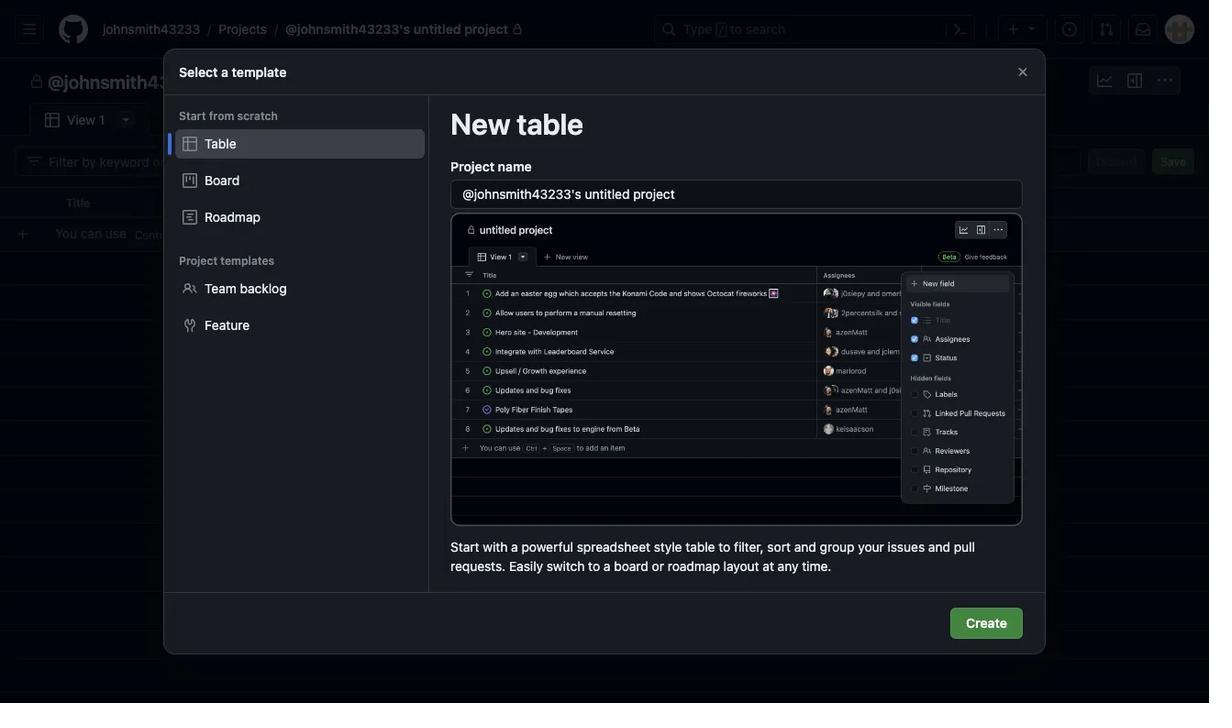 Task type: describe. For each thing, give the bounding box(es) containing it.
pull
[[954, 540, 976, 555]]

roadmap element
[[175, 203, 425, 232]]

tab list containing new view
[[29, 103, 285, 137]]

lock image
[[512, 24, 523, 35]]

start with a powerful spreadsheet style table to filter, sort and group your issues and pull requests. easily switch to a board or roadmap layout at any time. image
[[451, 213, 1023, 527]]

create new item or add existing item image
[[16, 227, 30, 242]]

view options for view 1 image
[[119, 112, 133, 127]]

new view button
[[150, 105, 255, 134]]

row containing title
[[0, 187, 1210, 218]]

switch
[[547, 559, 585, 574]]

status
[[847, 196, 882, 209]]

you can use
[[55, 226, 130, 241]]

notifications image
[[1136, 22, 1151, 37]]

@johnsmith43233's untitled project inside project navigation
[[48, 71, 351, 92]]

project inside navigation
[[292, 71, 351, 92]]

discard button
[[1088, 149, 1146, 174]]

0 horizontal spatial table
[[517, 106, 584, 141]]

time.
[[802, 559, 832, 574]]

team
[[205, 281, 237, 296]]

with
[[483, 540, 508, 555]]

start from scratch element
[[164, 129, 429, 232]]

scratch
[[237, 109, 278, 122]]

save
[[1161, 155, 1187, 168]]

project image
[[183, 173, 197, 188]]

sc 9kayk9 0 image inside view filters region
[[27, 154, 41, 169]]

to left filter,
[[719, 540, 731, 555]]

issue opened image
[[1063, 22, 1077, 37]]

view 1 link
[[29, 103, 150, 137]]

git pull request image
[[1099, 22, 1114, 37]]

powerful
[[522, 540, 574, 555]]

sc 9kayk9 0 image up view 1 link
[[29, 74, 44, 89]]

type
[[684, 22, 713, 37]]

new for new table
[[451, 106, 511, 141]]

project name
[[451, 159, 532, 174]]

add field image
[[1034, 195, 1049, 209]]

title
[[66, 196, 90, 209]]

you
[[55, 226, 77, 241]]

untitled inside project navigation
[[223, 71, 288, 92]]

0 vertical spatial project
[[465, 22, 508, 37]]

board element
[[175, 166, 425, 195]]

group
[[820, 540, 855, 555]]

2 and from the left
[[929, 540, 951, 555]]

homepage image
[[59, 15, 88, 44]]

to left the search
[[731, 22, 743, 37]]

1 horizontal spatial a
[[511, 540, 518, 555]]

can
[[81, 226, 102, 241]]

status column options image
[[987, 195, 1002, 210]]

/ for johnsmith43233
[[208, 22, 211, 37]]

style
[[654, 540, 682, 555]]

sc 9kayk9 0 image inside view 1 link
[[45, 113, 60, 128]]

projects link
[[211, 15, 274, 44]]

project roadmap image
[[183, 210, 197, 225]]

list containing johnsmith43233 / projects /
[[95, 15, 643, 44]]

johnsmith43233 link
[[95, 15, 208, 44]]

discard
[[1097, 155, 1137, 168]]

start from scratch
[[179, 109, 278, 122]]

layout
[[724, 559, 760, 574]]

roadmap
[[205, 210, 261, 225]]

to inside row
[[227, 226, 239, 241]]

people image
[[183, 282, 197, 296]]

@johnsmith43233's inside project navigation
[[48, 71, 219, 92]]

use
[[105, 226, 127, 241]]

any
[[778, 559, 799, 574]]

to down spreadsheet
[[588, 559, 600, 574]]

projects
[[219, 22, 267, 37]]

assignees
[[664, 196, 719, 209]]

johnsmith43233 / projects /
[[103, 22, 278, 37]]

filter,
[[734, 540, 764, 555]]

0 vertical spatial @johnsmith43233's untitled project
[[286, 22, 508, 37]]

grid containing you can use
[[0, 187, 1210, 704]]

@johnsmith43233's untitled project link
[[278, 15, 530, 44]]

issues
[[888, 540, 925, 555]]

triangle down image
[[1025, 21, 1040, 35]]

project templates
[[179, 254, 275, 267]]

name
[[498, 159, 532, 174]]



Task type: vqa. For each thing, say whether or not it's contained in the screenshot.
Introduce yourself with a profile README 'element'
no



Task type: locate. For each thing, give the bounding box(es) containing it.
a right "select"
[[221, 64, 228, 79]]

start inside start with a powerful spreadsheet style table to filter, sort and group your issues and pull requests. easily switch to a board or roadmap layout at any time.
[[451, 540, 480, 555]]

untitled up the scratch
[[223, 71, 288, 92]]

project for project name
[[451, 159, 495, 174]]

row
[[0, 187, 1210, 218], [7, 218, 1210, 251]]

1 horizontal spatial untitled
[[414, 22, 461, 37]]

board
[[614, 559, 649, 574]]

johnsmith43233
[[103, 22, 200, 37]]

2 vertical spatial a
[[604, 559, 611, 574]]

table element
[[175, 129, 425, 159]]

table
[[205, 136, 236, 151]]

1 vertical spatial a
[[511, 540, 518, 555]]

1 horizontal spatial and
[[929, 540, 951, 555]]

new table region
[[0, 0, 1210, 704]]

column header
[[0, 187, 55, 218]]

1
[[99, 112, 105, 128]]

project left name
[[451, 159, 495, 174]]

sc 9kayk9 0 image down the git pull request image
[[1098, 73, 1112, 88]]

new inside select a template alert dialog
[[451, 106, 511, 141]]

grid
[[0, 187, 1210, 704]]

at
[[763, 559, 774, 574]]

a right with
[[511, 540, 518, 555]]

1 vertical spatial @johnsmith43233's untitled project
[[48, 71, 351, 92]]

from
[[209, 109, 234, 122]]

start up 'requests.'
[[451, 540, 480, 555]]

0 vertical spatial a
[[221, 64, 228, 79]]

/ right projects
[[274, 22, 278, 37]]

spreadsheet
[[577, 540, 651, 555]]

0 vertical spatial start
[[179, 109, 206, 122]]

/ left projects
[[208, 22, 211, 37]]

/
[[208, 22, 211, 37], [274, 22, 278, 37], [718, 24, 725, 37]]

add
[[242, 226, 265, 241]]

0 horizontal spatial sc 9kayk9 0 image
[[45, 113, 60, 128]]

0 horizontal spatial project
[[179, 254, 218, 267]]

1 view from the left
[[214, 112, 244, 127]]

1 vertical spatial start
[[451, 540, 480, 555]]

item
[[286, 226, 312, 241]]

search
[[746, 22, 786, 37]]

0 horizontal spatial view
[[67, 112, 96, 128]]

start with a powerful spreadsheet style table to filter, sort and group your issues and pull requests. easily switch to a board or roadmap layout at any time.
[[451, 540, 976, 574]]

table up name
[[517, 106, 584, 141]]

0 horizontal spatial @johnsmith43233's
[[48, 71, 219, 92]]

view 1
[[67, 112, 105, 128]]

project
[[465, 22, 508, 37], [292, 71, 351, 92]]

select a template
[[179, 64, 287, 79]]

Project name text field
[[452, 181, 1022, 208]]

untitled left lock image
[[414, 22, 461, 37]]

new
[[451, 106, 511, 141], [184, 112, 211, 127]]

project templates element
[[164, 274, 429, 340]]

/ inside type / to search
[[718, 24, 725, 37]]

plus image
[[1007, 22, 1021, 37]]

project
[[451, 159, 495, 174], [179, 254, 218, 267]]

1 horizontal spatial view
[[214, 112, 244, 127]]

2 horizontal spatial a
[[604, 559, 611, 574]]

sc 9kayk9 0 image down notifications icon
[[1128, 73, 1143, 88]]

sort
[[768, 540, 791, 555]]

1 horizontal spatial table
[[686, 540, 715, 555]]

new view
[[184, 112, 244, 127]]

1 horizontal spatial start
[[451, 540, 480, 555]]

/ right "type"
[[718, 24, 725, 37]]

to add an item
[[223, 226, 312, 241]]

1 vertical spatial untitled
[[223, 71, 288, 92]]

0 vertical spatial @johnsmith43233's
[[286, 22, 410, 37]]

0 horizontal spatial and
[[795, 540, 817, 555]]

@johnsmith43233's untitled project
[[286, 22, 508, 37], [48, 71, 351, 92]]

project for project templates
[[179, 254, 218, 267]]

view up the table
[[214, 112, 244, 127]]

project navigation
[[0, 59, 1210, 103]]

@johnsmith43233's
[[286, 22, 410, 37], [48, 71, 219, 92]]

to down roadmap
[[227, 226, 239, 241]]

control
[[135, 229, 173, 242]]

0 horizontal spatial untitled
[[223, 71, 288, 92]]

view left the 1 on the left
[[67, 112, 96, 128]]

and
[[795, 540, 817, 555], [929, 540, 951, 555]]

1 horizontal spatial project
[[465, 22, 508, 37]]

0 horizontal spatial a
[[221, 64, 228, 79]]

2 horizontal spatial /
[[718, 24, 725, 37]]

assignees column options image
[[804, 195, 819, 210]]

0 horizontal spatial project
[[292, 71, 351, 92]]

0 horizontal spatial start
[[179, 109, 206, 122]]

1 vertical spatial table
[[686, 540, 715, 555]]

0 vertical spatial untitled
[[414, 22, 461, 37]]

2 view from the left
[[67, 112, 96, 128]]

project right the "template"
[[292, 71, 351, 92]]

0 vertical spatial project
[[451, 159, 495, 174]]

list
[[95, 15, 643, 44]]

start for start with a powerful spreadsheet style table to filter, sort and group your issues and pull requests. easily switch to a board or roadmap layout at any time.
[[451, 540, 480, 555]]

1 horizontal spatial new
[[451, 106, 511, 141]]

1 and from the left
[[795, 540, 817, 555]]

1 horizontal spatial project
[[451, 159, 495, 174]]

a
[[221, 64, 228, 79], [511, 540, 518, 555], [604, 559, 611, 574]]

and up 'time.'
[[795, 540, 817, 555]]

view inside popup button
[[214, 112, 244, 127]]

easily
[[509, 559, 543, 574]]

table inside start with a powerful spreadsheet style table to filter, sort and group your issues and pull requests. easily switch to a board or roadmap layout at any time.
[[686, 540, 715, 555]]

your
[[858, 540, 885, 555]]

new inside popup button
[[184, 112, 211, 127]]

1 vertical spatial project
[[292, 71, 351, 92]]

backlog
[[240, 281, 287, 296]]

table up roadmap
[[686, 540, 715, 555]]

view filters region
[[15, 147, 1195, 176]]

new for new view
[[184, 112, 211, 127]]

untitled
[[414, 22, 461, 37], [223, 71, 288, 92]]

start up table icon at the left of the page
[[179, 109, 206, 122]]

board
[[205, 173, 240, 188]]

tab panel
[[0, 136, 1210, 704]]

project left lock image
[[465, 22, 508, 37]]

start
[[179, 109, 206, 122], [451, 540, 480, 555]]

space
[[187, 229, 219, 242]]

row down title column options image
[[7, 218, 1210, 251]]

team backlog element
[[175, 274, 425, 304]]

row down view filters region
[[0, 187, 1210, 218]]

and left pull
[[929, 540, 951, 555]]

1 horizontal spatial @johnsmith43233's
[[286, 22, 410, 37]]

a down spreadsheet
[[604, 559, 611, 574]]

template
[[232, 64, 287, 79]]

0 horizontal spatial /
[[208, 22, 211, 37]]

table image
[[183, 137, 197, 151]]

requests.
[[451, 559, 506, 574]]

templates
[[221, 254, 275, 267]]

title column options image
[[620, 195, 635, 210]]

sc 9kayk9 0 image up save on the right top of the page
[[1158, 73, 1173, 88]]

2 horizontal spatial sc 9kayk9 0 image
[[1158, 73, 1173, 88]]

sc 9kayk9 0 image
[[1128, 73, 1143, 88], [1158, 73, 1173, 88], [45, 113, 60, 128]]

start for start from scratch
[[179, 109, 206, 122]]

save button
[[1153, 149, 1195, 174]]

1 horizontal spatial sc 9kayk9 0 image
[[1128, 73, 1143, 88]]

team backlog
[[205, 281, 287, 296]]

sc 9kayk9 0 image
[[1098, 73, 1112, 88], [29, 74, 44, 89], [27, 154, 41, 169]]

tab panel containing you can use
[[0, 136, 1210, 704]]

table
[[517, 106, 584, 141], [686, 540, 715, 555]]

sc 9kayk9 0 image left the view 1
[[45, 113, 60, 128]]

type / to search
[[684, 22, 786, 37]]

1 horizontal spatial /
[[274, 22, 278, 37]]

view
[[214, 112, 244, 127], [67, 112, 96, 128]]

command palette image
[[954, 22, 968, 37]]

an
[[268, 226, 283, 241]]

/ for type
[[718, 24, 725, 37]]

roadmap
[[668, 559, 720, 574]]

tools image
[[183, 318, 197, 333]]

to
[[731, 22, 743, 37], [227, 226, 239, 241], [719, 540, 731, 555], [588, 559, 600, 574]]

select
[[179, 64, 218, 79]]

close image
[[1016, 65, 1031, 79]]

sc 9kayk9 0 image down view 1 link
[[27, 154, 41, 169]]

row containing you can use
[[7, 218, 1210, 251]]

new up the project name
[[451, 106, 511, 141]]

1 vertical spatial project
[[179, 254, 218, 267]]

0 horizontal spatial new
[[184, 112, 211, 127]]

or
[[652, 559, 664, 574]]

select a template alert dialog
[[164, 50, 1045, 654]]

0 vertical spatial table
[[517, 106, 584, 141]]

new up table icon at the left of the page
[[184, 112, 211, 127]]

1 vertical spatial @johnsmith43233's
[[48, 71, 219, 92]]

new table
[[451, 106, 584, 141]]

feature element
[[175, 311, 425, 340]]

feature
[[205, 318, 250, 333]]

project down space
[[179, 254, 218, 267]]

tab list
[[29, 103, 285, 137]]



